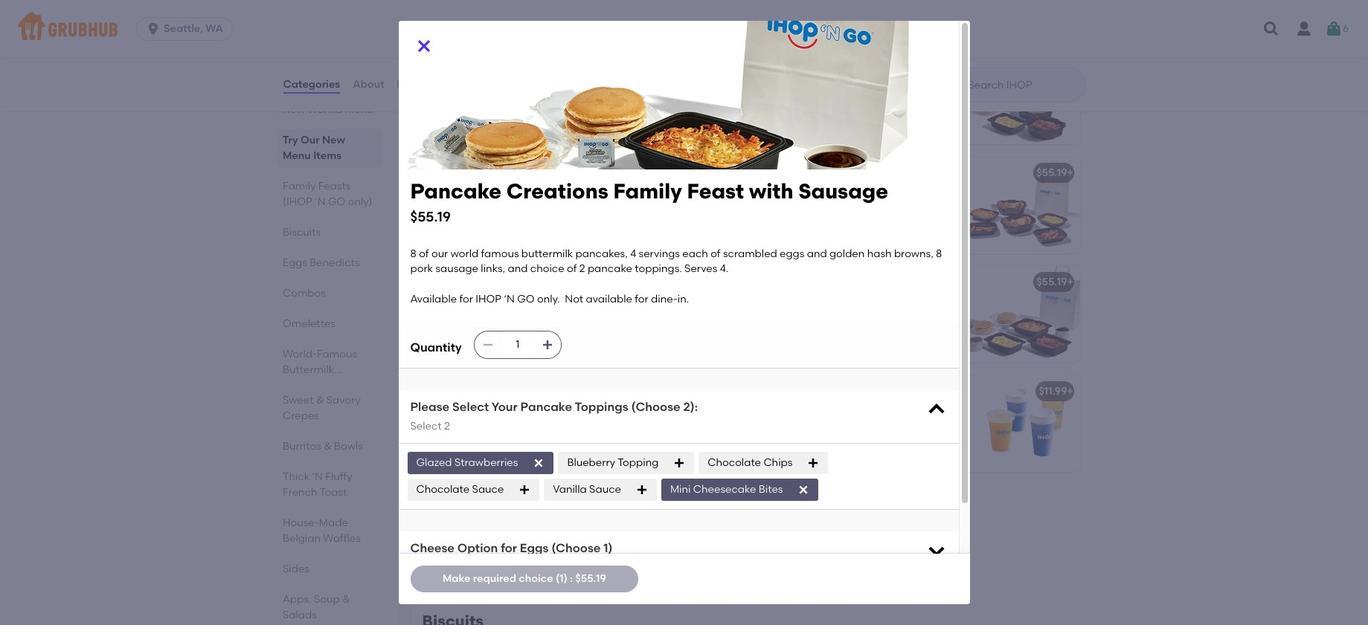Task type: describe. For each thing, give the bounding box(es) containing it.
$11.99 +
[[1039, 385, 1074, 398]]

svg image inside the 6 button
[[1325, 20, 1343, 38]]

lunch/dinner beverage bundle
[[434, 495, 594, 507]]

crispy
[[515, 57, 548, 70]]

sides
[[282, 563, 309, 576]]

savory
[[326, 394, 360, 407]]

$107.98
[[699, 385, 734, 398]]

vanilla
[[553, 483, 587, 496]]

1 vertical spatial (choose
[[552, 542, 601, 556]]

pancake creations family feast with sausage
[[767, 276, 1003, 288]]

blueberry topping
[[567, 457, 659, 469]]

please
[[410, 400, 450, 414]]

pancakes,
[[576, 248, 628, 260]]

available inside the choice of 4 refreshing 30oz. beverages.  choose from fountain drink sodas, lemonade or iced tea. available for ihop 'n go only. not available for dine-in.
[[434, 576, 481, 589]]

main navigation navigation
[[0, 0, 1368, 58]]

only. inside 8 of our world famous buttermilk pancakes, 4 servings each of scrambled eggs and golden hash browns, 8 pork sausage links, and choice of 2 pancake toppings. serves 4. available for ihop 'n go only.  not available for dine-in.
[[537, 293, 560, 306]]

house-
[[282, 517, 319, 530]]

not inside the choice of 4 refreshing 30oz. beverages.  choose from fountain drink sodas, lemonade or iced tea. available for ihop 'n go only. not available for dine-in.
[[586, 561, 605, 574]]

creamy
[[434, 123, 473, 136]]

breakfast family feast with pancakes
[[767, 57, 961, 70]]

feasts
[[318, 180, 350, 193]]

2 horizontal spatial and
[[807, 248, 827, 260]]

1 horizontal spatial eggs
[[520, 542, 549, 556]]

1 horizontal spatial dine-
[[624, 17, 647, 28]]

apps,
[[282, 594, 311, 606]]

family inside "pancake creations family feast with sausage $55.19"
[[613, 179, 682, 204]]

feast inside button
[[571, 276, 599, 288]]

choice inside 8 of our world famous buttermilk pancakes, 4 servings each of scrambled eggs and golden hash browns, 8 pork sausage links, and choice of 2 pancake toppings. serves 4. available for ihop 'n go only.  not available for dine-in.
[[530, 263, 564, 275]]

with inside pancake creations family feast with bacon button
[[601, 276, 623, 288]]

0 vertical spatial available
[[422, 17, 462, 28]]

sodas,
[[463, 546, 497, 558]]

eggs benedicts
[[282, 257, 359, 269]]

new buttermilk crispy chicken family feast
[[434, 57, 659, 70]]

benedicts
[[309, 257, 359, 269]]

breakfast family feast with waffles image
[[635, 157, 747, 253]]

(1)
[[556, 573, 568, 585]]

breakfast beverage bundle
[[767, 385, 906, 398]]

& left bowls
[[323, 440, 331, 453]]

browns,
[[894, 248, 934, 260]]

menu inside try our new menu items
[[282, 150, 310, 162]]

0 vertical spatial eggs
[[282, 257, 307, 269]]

sweet
[[282, 394, 313, 407]]

1 horizontal spatial in.
[[647, 17, 657, 28]]

(ihop
[[282, 196, 312, 208]]

mini cheesecake bites
[[670, 483, 783, 496]]

your
[[492, 400, 518, 414]]

2 inside please select your pancake toppings (choose 2): select 2
[[444, 420, 450, 433]]

breakfast family feast with pancakes image
[[968, 47, 1080, 144]]

option
[[457, 542, 498, 556]]

(choose inside please select your pancake toppings (choose 2): select 2
[[631, 400, 681, 414]]

cheese
[[410, 542, 455, 556]]

1)
[[604, 542, 613, 556]]

about button
[[352, 58, 385, 112]]

'n inside the choice of 4 refreshing 30oz. beverages.  choose from fountain drink sodas, lemonade or iced tea. available for ihop 'n go only. not available for dine-in.
[[528, 561, 539, 574]]

2):
[[683, 400, 698, 414]]

belgian
[[282, 533, 320, 545]]

beverages.
[[434, 531, 490, 543]]

quantity
[[410, 340, 462, 355]]

pork
[[410, 263, 433, 275]]

each
[[682, 248, 708, 260]]

go inside family feasts (ihop 'n go only)
[[328, 196, 345, 208]]

1 horizontal spatial a
[[561, 93, 568, 106]]

0 vertical spatial available
[[569, 17, 608, 28]]

pancake creations family feast with bacon
[[434, 276, 658, 288]]

serves inside 16 pieces of buttermilk crispy chicken breast strips, served with a side salad, a basket of french fries, and creamy sharp cheddar mac & cheese.  serves 4.
[[475, 139, 508, 151]]

golden
[[830, 248, 865, 260]]

made
[[319, 517, 348, 530]]

creations for pancake creations family feast with bacon
[[482, 276, 532, 288]]

lunch/dinner beverage bundle image
[[635, 485, 747, 582]]

try
[[282, 134, 298, 147]]

chocolate sauce
[[416, 483, 504, 496]]

chocolate for chocolate chips
[[708, 457, 761, 469]]

$55.19 inside "pancake creations family feast with sausage $55.19"
[[410, 208, 451, 225]]

30oz.
[[547, 516, 573, 528]]

svg image for glazed strawberries
[[533, 457, 545, 469]]

with inside 16 pieces of buttermilk crispy chicken breast strips, served with a side salad, a basket of french fries, and creamy sharp cheddar mac & cheese.  serves 4.
[[537, 93, 558, 106]]

0 vertical spatial chicken
[[550, 57, 592, 70]]

blueberry
[[567, 457, 615, 469]]

'n inside family feasts (ihop 'n go only)
[[315, 196, 325, 208]]

beverage for lunch/dinner
[[507, 495, 556, 507]]

strips,
[[469, 93, 499, 106]]

crepes
[[282, 410, 319, 423]]

mac
[[556, 123, 579, 136]]

1 vertical spatial choice
[[519, 573, 553, 585]]

crispy
[[549, 78, 578, 91]]

1 8 from the left
[[410, 248, 416, 260]]

2 vertical spatial and
[[508, 263, 528, 275]]

house-made belgian waffles
[[282, 517, 360, 545]]

famous
[[481, 248, 519, 260]]

from
[[534, 531, 557, 543]]

'n inside thick 'n fluffy french toast
[[312, 471, 322, 484]]

topping
[[618, 457, 659, 469]]

in. inside the choice of 4 refreshing 30oz. beverages.  choose from fountain drink sodas, lemonade or iced tea. available for ihop 'n go only. not available for dine-in.
[[526, 576, 537, 589]]

mini
[[670, 483, 691, 496]]

$55.19 for breakfast family feast with pancakes image
[[1037, 57, 1067, 70]]

french inside thick 'n fluffy french toast
[[282, 487, 317, 499]]

0 vertical spatial fluffy
[[985, 166, 1013, 179]]

$14.39
[[707, 495, 738, 507]]

steakburgers & chicken sandwiches family feast
[[434, 385, 689, 398]]

refreshing
[[494, 516, 544, 528]]

toppings
[[575, 400, 628, 414]]

4. inside 16 pieces of buttermilk crispy chicken breast strips, served with a side salad, a basket of french fries, and creamy sharp cheddar mac & cheese.  serves 4.
[[511, 139, 519, 151]]

pancake creations family feast with bacon button
[[425, 266, 747, 363]]

bundle for lunch/dinner beverage bundle
[[558, 495, 594, 507]]

1 horizontal spatial buttermilk
[[460, 57, 513, 70]]

pancake for pancake creations family feast with bacon
[[434, 276, 479, 288]]

& inside apps, soup & salads
[[342, 594, 350, 606]]

breakfast for breakfast beverage bundle
[[767, 385, 817, 398]]

fluffy inside thick 'n fluffy french toast
[[325, 471, 352, 484]]

new for new buttermilk crispy chicken family feast
[[434, 57, 457, 70]]

biscuits
[[282, 226, 320, 239]]

toppings.
[[635, 263, 682, 275]]

$55.19 for breakfast family feast with waffles image
[[703, 166, 734, 179]]

serves inside 8 of our world famous buttermilk pancakes, 4 servings each of scrambled eggs and golden hash browns, 8 pork sausage links, and choice of 2 pancake toppings. serves 4. available for ihop 'n go only.  not available for dine-in.
[[685, 263, 717, 275]]

new buttermilk crispy chicken family feast image
[[635, 47, 747, 144]]

breast
[[434, 93, 467, 106]]

waffles inside "house-made belgian waffles"
[[323, 533, 360, 545]]

cheddar
[[508, 123, 553, 136]]

Input item quantity number field
[[501, 332, 534, 359]]

choice
[[434, 516, 470, 528]]

$11.99
[[1039, 385, 1067, 398]]

cheese option for eggs (choose 1)
[[410, 542, 613, 556]]

4 inside the choice of 4 refreshing 30oz. beverages.  choose from fountain drink sodas, lemonade or iced tea. available for ihop 'n go only. not available for dine-in.
[[485, 516, 491, 528]]

feast inside "pancake creations family feast with sausage $55.19"
[[687, 179, 744, 204]]

basket
[[477, 108, 511, 121]]

0 vertical spatial ihop
[[478, 17, 500, 28]]

4. inside 8 of our world famous buttermilk pancakes, 4 servings each of scrambled eggs and golden hash browns, 8 pork sausage links, and choice of 2 pancake toppings. serves 4. available for ihop 'n go only.  not available for dine-in.
[[720, 263, 729, 275]]

creations for pancake creations family feast with sausage
[[815, 276, 865, 288]]

soup
[[314, 594, 340, 606]]

or
[[556, 546, 567, 558]]

of right "each"
[[711, 248, 721, 260]]

beverage for breakfast
[[819, 385, 868, 398]]

sausage for pancake creations family feast with sausage $55.19
[[798, 179, 888, 204]]

chocolate chips
[[708, 457, 793, 469]]

6
[[1343, 22, 1349, 35]]

sausage
[[436, 263, 478, 275]]

pancake creations family feast with sausage $55.19
[[410, 179, 888, 225]]

buttermilk inside 8 of our world famous buttermilk pancakes, 4 servings each of scrambled eggs and golden hash browns, 8 pork sausage links, and choice of 2 pancake toppings. serves 4. available for ihop 'n go only.  not available for dine-in.
[[521, 248, 573, 260]]

combos
[[282, 287, 325, 300]]

bites
[[759, 483, 783, 496]]

0 horizontal spatial a
[[467, 108, 474, 121]]

sauce for chocolate sauce
[[472, 483, 504, 496]]

and inside 16 pieces of buttermilk crispy chicken breast strips, served with a side salad, a basket of french fries, and creamy sharp cheddar mac & cheese.  serves 4.
[[589, 108, 609, 121]]

tea.
[[594, 546, 614, 558]]

side
[[570, 93, 591, 106]]

of up strips,
[[482, 78, 492, 91]]

buttermilk inside 16 pieces of buttermilk crispy chicken breast strips, served with a side salad, a basket of french fries, and creamy sharp cheddar mac & cheese.  serves 4.
[[494, 78, 546, 91]]

items
[[313, 150, 341, 162]]



Task type: vqa. For each thing, say whether or not it's contained in the screenshot.
the topmost "with"
no



Task type: locate. For each thing, give the bounding box(es) containing it.
& right mac
[[581, 123, 589, 136]]

pancake
[[410, 179, 502, 204], [434, 276, 479, 288], [767, 276, 812, 288], [520, 400, 572, 414]]

available down pork
[[410, 293, 457, 306]]

1 vertical spatial chicken
[[516, 385, 558, 398]]

sausage inside "pancake creations family feast with sausage $55.19"
[[798, 179, 888, 204]]

0 vertical spatial select
[[452, 400, 489, 414]]

go inside 8 of our world famous buttermilk pancakes, 4 servings each of scrambled eggs and golden hash browns, 8 pork sausage links, and choice of 2 pancake toppings. serves 4. available for ihop 'n go only.  not available for dine-in.
[[517, 293, 535, 306]]

1 horizontal spatial 2
[[579, 263, 585, 275]]

2 down pancakes,
[[579, 263, 585, 275]]

burritos
[[282, 440, 321, 453]]

1 horizontal spatial 4.
[[720, 263, 729, 275]]

with inside "pancake creations family feast with sausage $55.19"
[[749, 179, 794, 204]]

new up items at left
[[322, 134, 345, 147]]

0 vertical spatial choice
[[530, 263, 564, 275]]

new up 16
[[434, 57, 457, 70]]

0 horizontal spatial waffles
[[323, 533, 360, 545]]

Search IHOP search field
[[967, 78, 1081, 92]]

fountain
[[560, 531, 604, 543]]

of down served
[[513, 108, 523, 121]]

menu down try
[[282, 150, 310, 162]]

chocolate for chocolate sauce
[[416, 483, 470, 496]]

new inside try our new menu items
[[322, 134, 345, 147]]

1 vertical spatial buttermilk
[[521, 248, 573, 260]]

ihop down cheese option for eggs (choose 1)
[[499, 561, 525, 574]]

burritos & bowls
[[282, 440, 363, 453]]

8 up pork
[[410, 248, 416, 260]]

2 down please
[[444, 420, 450, 433]]

not inside 8 of our world famous buttermilk pancakes, 4 servings each of scrambled eggs and golden hash browns, 8 pork sausage links, and choice of 2 pancake toppings. serves 4. available for ihop 'n go only.  not available for dine-in.
[[565, 293, 583, 306]]

family inside family feasts (ihop 'n go only)
[[282, 180, 315, 193]]

creations down golden
[[815, 276, 865, 288]]

our
[[431, 248, 448, 260]]

0 vertical spatial 4
[[630, 248, 636, 260]]

0 horizontal spatial bundle
[[558, 495, 594, 507]]

$55.19 + for new! breakfast family feast with thick 'n fluffy french toast
[[1037, 166, 1074, 179]]

pancake inside please select your pancake toppings (choose 2): select 2
[[520, 400, 572, 414]]

1 horizontal spatial waffles
[[577, 166, 616, 179]]

pancake
[[588, 263, 632, 275]]

breakfast for breakfast family feast with waffles
[[434, 166, 484, 179]]

new up try
[[282, 103, 305, 116]]

& right soup
[[342, 594, 350, 606]]

of up beverages.
[[473, 516, 483, 528]]

0 horizontal spatial select
[[410, 420, 442, 433]]

1 horizontal spatial (choose
[[631, 400, 681, 414]]

0 vertical spatial dine-
[[624, 17, 647, 28]]

6 button
[[1325, 16, 1349, 42]]

our
[[300, 134, 319, 147]]

4. down cheddar
[[511, 139, 519, 151]]

0 vertical spatial chocolate
[[708, 457, 761, 469]]

categories
[[283, 78, 340, 91]]

chocolate up mini cheesecake bites
[[708, 457, 761, 469]]

buttermilk down world-
[[282, 364, 334, 376]]

2 8 from the left
[[936, 248, 942, 260]]

1 horizontal spatial thick
[[941, 166, 969, 179]]

eggs
[[282, 257, 307, 269], [520, 542, 549, 556]]

0 horizontal spatial sauce
[[472, 483, 504, 496]]

available
[[422, 17, 462, 28], [410, 293, 457, 306], [434, 561, 481, 574]]

svg image inside seattle, wa button
[[146, 22, 161, 36]]

(choose up :
[[552, 542, 601, 556]]

1 horizontal spatial french
[[526, 108, 560, 121]]

search icon image
[[945, 76, 962, 94]]

family feasts (ihop 'n go only)
[[282, 180, 372, 208]]

cheese.
[[434, 139, 473, 151]]

ihop left go
[[478, 17, 500, 28]]

chicken
[[550, 57, 592, 70], [516, 385, 558, 398]]

thick inside thick 'n fluffy french toast
[[282, 471, 309, 484]]

of inside the choice of 4 refreshing 30oz. beverages.  choose from fountain drink sodas, lemonade or iced tea. available for ihop 'n go only. not available for dine-in.
[[473, 516, 483, 528]]

1 vertical spatial only.
[[537, 293, 560, 306]]

2 horizontal spatial go
[[541, 561, 559, 574]]

& up your
[[505, 385, 513, 398]]

and right eggs at the right of page
[[807, 248, 827, 260]]

serves down "each"
[[685, 263, 717, 275]]

1 vertical spatial waffles
[[323, 533, 360, 545]]

8
[[410, 248, 416, 260], [936, 248, 942, 260]]

16 pieces of buttermilk crispy chicken breast strips, served with a side salad, a basket of french fries, and creamy sharp cheddar mac & cheese.  serves 4.
[[434, 78, 620, 151]]

new for new wonka menu
[[282, 103, 305, 116]]

waffles down made
[[323, 533, 360, 545]]

1 vertical spatial eggs
[[520, 542, 549, 556]]

steakburgers
[[434, 385, 503, 398]]

1 vertical spatial and
[[807, 248, 827, 260]]

creations down links,
[[482, 276, 532, 288]]

1 vertical spatial chocolate
[[416, 483, 470, 496]]

1 horizontal spatial sauce
[[589, 483, 621, 496]]

1 horizontal spatial toast
[[1053, 166, 1080, 179]]

1 vertical spatial bundle
[[558, 495, 594, 507]]

svg image for vanilla sauce
[[636, 484, 648, 496]]

required
[[473, 573, 516, 585]]

dine- inside the choice of 4 refreshing 30oz. beverages.  choose from fountain drink sodas, lemonade or iced tea. available for ihop 'n go only. not available for dine-in.
[[499, 576, 526, 589]]

a
[[561, 93, 568, 106], [467, 108, 474, 121]]

please select your pancake toppings (choose 2): select 2
[[410, 400, 698, 433]]

buttermilk
[[460, 57, 513, 70], [282, 364, 334, 376]]

2 horizontal spatial new
[[434, 57, 457, 70]]

serves
[[475, 139, 508, 151], [685, 263, 717, 275]]

:
[[570, 573, 573, 585]]

world-
[[282, 348, 317, 361]]

8 right browns, at the right top
[[936, 248, 942, 260]]

pancake for pancake creations family feast with sausage $55.19
[[410, 179, 502, 204]]

available down drink at the bottom left of page
[[434, 576, 481, 589]]

of up pork
[[419, 248, 429, 260]]

svg image for cheese option for eggs (choose 1)
[[926, 541, 947, 562]]

ihop down links,
[[476, 293, 502, 306]]

cheesecake
[[693, 483, 756, 496]]

0 vertical spatial pancakes
[[911, 57, 961, 70]]

8 of our world famous buttermilk pancakes, 4 servings each of scrambled eggs and golden hash browns, 8 pork sausage links, and choice of 2 pancake toppings. serves 4. available for ihop 'n go only.  not available for dine-in.
[[410, 248, 945, 306]]

pancake down the sausage
[[434, 276, 479, 288]]

+ for breakfast family feast with waffles
[[734, 166, 740, 179]]

of up pancake creations family feast with bacon
[[567, 263, 577, 275]]

new! breakfast family feast with thick 'n fluffy french toast image
[[968, 157, 1080, 253]]

1 vertical spatial go
[[517, 293, 535, 306]]

go
[[514, 17, 527, 28]]

buttermilk up pieces
[[460, 57, 513, 70]]

hash
[[867, 248, 892, 260]]

menu down about
[[345, 103, 373, 116]]

only. down pancake creations family feast with bacon
[[537, 293, 560, 306]]

not right go
[[551, 17, 566, 28]]

family
[[595, 57, 629, 70], [819, 57, 853, 70], [486, 166, 520, 179], [850, 166, 884, 179], [613, 179, 682, 204], [282, 180, 315, 193], [534, 276, 568, 288], [868, 276, 901, 288], [624, 385, 658, 398]]

pancake creations family feast with sausage image
[[968, 266, 1080, 363]]

reviews
[[397, 78, 438, 91]]

scrambled
[[723, 248, 777, 260]]

chicken up 'crispy'
[[550, 57, 592, 70]]

& right "sweet"
[[316, 394, 324, 407]]

available inside the choice of 4 refreshing 30oz. beverages.  choose from fountain drink sodas, lemonade or iced tea. available for ihop 'n go only. not available for dine-in.
[[434, 561, 481, 574]]

toast inside thick 'n fluffy french toast
[[319, 487, 347, 499]]

buttermilk up pancake creations family feast with bacon
[[521, 248, 573, 260]]

buttermilk inside world-famous buttermilk pancakes sweet & savory crepes
[[282, 364, 334, 376]]

creations inside button
[[482, 276, 532, 288]]

chicken
[[581, 78, 620, 91]]

select down steakburgers at left
[[452, 400, 489, 414]]

only. down iced
[[561, 561, 584, 574]]

1 vertical spatial 4.
[[720, 263, 729, 275]]

famous
[[317, 348, 357, 361]]

1 vertical spatial in.
[[678, 293, 689, 306]]

steakburgers & chicken sandwiches family feast image
[[635, 376, 747, 472]]

0 horizontal spatial 8
[[410, 248, 416, 260]]

0 horizontal spatial sausage
[[798, 179, 888, 204]]

drink
[[434, 546, 460, 558]]

0 vertical spatial waffles
[[577, 166, 616, 179]]

1 vertical spatial 2
[[444, 420, 450, 433]]

eggs
[[780, 248, 805, 260]]

go down or
[[541, 561, 559, 574]]

1 vertical spatial available
[[410, 293, 457, 306]]

creations
[[507, 179, 608, 204], [482, 276, 532, 288], [815, 276, 865, 288]]

in. inside 8 of our world famous buttermilk pancakes, 4 servings each of scrambled eggs and golden hash browns, 8 pork sausage links, and choice of 2 pancake toppings. serves 4. available for ihop 'n go only.  not available for dine-in.
[[678, 293, 689, 306]]

0 horizontal spatial fluffy
[[325, 471, 352, 484]]

1 vertical spatial menu
[[282, 150, 310, 162]]

4
[[630, 248, 636, 260], [485, 516, 491, 528]]

pancake creations family feast with bacon image
[[635, 266, 747, 363]]

2 vertical spatial only.
[[561, 561, 584, 574]]

0 vertical spatial 4.
[[511, 139, 519, 151]]

+ for breakfast beverage bundle
[[1067, 385, 1074, 398]]

$55.19 + for breakfast family feast with pancakes
[[1037, 57, 1074, 70]]

available down drink at the bottom left of page
[[434, 561, 481, 574]]

svg image for mini cheesecake bites
[[798, 484, 810, 496]]

breakfast beverage bundle image
[[968, 376, 1080, 472]]

world
[[451, 248, 479, 260]]

pancakes up search icon
[[911, 57, 961, 70]]

0 horizontal spatial and
[[508, 263, 528, 275]]

pancake inside button
[[434, 276, 479, 288]]

0 vertical spatial toast
[[1053, 166, 1080, 179]]

1 horizontal spatial select
[[452, 400, 489, 414]]

1 horizontal spatial 8
[[936, 248, 942, 260]]

2 vertical spatial dine-
[[499, 576, 526, 589]]

waffles
[[577, 166, 616, 179], [323, 533, 360, 545]]

2 horizontal spatial in.
[[678, 293, 689, 306]]

and down the 'famous'
[[508, 263, 528, 275]]

creations for pancake creations family feast with sausage $55.19
[[507, 179, 608, 204]]

for
[[464, 17, 476, 28], [611, 17, 622, 28], [459, 293, 473, 306], [635, 293, 649, 306], [501, 542, 517, 556], [483, 561, 497, 574], [483, 576, 497, 589]]

0 horizontal spatial in.
[[526, 576, 537, 589]]

0 horizontal spatial (choose
[[552, 542, 601, 556]]

1 horizontal spatial and
[[589, 108, 609, 121]]

pancake down the steakburgers & chicken sandwiches family feast
[[520, 400, 572, 414]]

sharp
[[475, 123, 505, 136]]

2 sauce from the left
[[589, 483, 621, 496]]

0 horizontal spatial dine-
[[499, 576, 526, 589]]

only. inside the choice of 4 refreshing 30oz. beverages.  choose from fountain drink sodas, lemonade or iced tea. available for ihop 'n go only. not available for dine-in.
[[561, 561, 584, 574]]

try our new menu items
[[282, 134, 345, 162]]

available inside 8 of our world famous buttermilk pancakes, 4 servings each of scrambled eggs and golden hash browns, 8 pork sausage links, and choice of 2 pancake toppings. serves 4. available for ihop 'n go only.  not available for dine-in.
[[586, 293, 632, 306]]

1 horizontal spatial menu
[[345, 103, 373, 116]]

a down 'crispy'
[[561, 93, 568, 106]]

2 vertical spatial french
[[282, 487, 317, 499]]

1 horizontal spatial new
[[322, 134, 345, 147]]

1 vertical spatial thick
[[282, 471, 309, 484]]

pancake for pancake creations family feast with sausage
[[767, 276, 812, 288]]

salad,
[[434, 108, 465, 121]]

servings
[[639, 248, 680, 260]]

1 horizontal spatial sausage
[[959, 276, 1003, 288]]

0 vertical spatial serves
[[475, 139, 508, 151]]

salads
[[282, 609, 317, 622]]

sauce down blueberry topping
[[589, 483, 621, 496]]

1 vertical spatial 4
[[485, 516, 491, 528]]

of
[[482, 78, 492, 91], [513, 108, 523, 121], [419, 248, 429, 260], [711, 248, 721, 260], [567, 263, 577, 275], [473, 516, 483, 528]]

sauce down strawberries
[[472, 483, 504, 496]]

ihop inside the choice of 4 refreshing 30oz. beverages.  choose from fountain drink sodas, lemonade or iced tea. available for ihop 'n go only. not available for dine-in.
[[499, 561, 525, 574]]

french inside 16 pieces of buttermilk crispy chicken breast strips, served with a side salad, a basket of french fries, and creamy sharp cheddar mac & cheese.  serves 4.
[[526, 108, 560, 121]]

serves down the sharp
[[475, 139, 508, 151]]

$55.19 for pancake creations family feast with sausage image
[[1037, 276, 1067, 288]]

only)
[[348, 196, 372, 208]]

1 sauce from the left
[[472, 483, 504, 496]]

2 horizontal spatial french
[[1015, 166, 1050, 179]]

1 vertical spatial beverage
[[507, 495, 556, 507]]

$55.19 for new! breakfast family feast with thick 'n fluffy french toast image
[[1037, 166, 1067, 179]]

not
[[551, 17, 566, 28], [565, 293, 583, 306], [586, 561, 605, 574]]

2
[[579, 263, 585, 275], [444, 420, 450, 433]]

1 vertical spatial french
[[1015, 166, 1050, 179]]

0 horizontal spatial toast
[[319, 487, 347, 499]]

+ for breakfast family feast with pancakes
[[1067, 57, 1074, 70]]

'n inside 8 of our world famous buttermilk pancakes, 4 servings each of scrambled eggs and golden hash browns, 8 pork sausage links, and choice of 2 pancake toppings. serves 4. available for ihop 'n go only.  not available for dine-in.
[[504, 293, 515, 306]]

available down pancake
[[586, 293, 632, 306]]

french
[[526, 108, 560, 121], [1015, 166, 1050, 179], [282, 487, 317, 499]]

0 vertical spatial go
[[328, 196, 345, 208]]

a down strips,
[[467, 108, 474, 121]]

0 vertical spatial sausage
[[798, 179, 888, 204]]

4 inside 8 of our world famous buttermilk pancakes, 4 servings each of scrambled eggs and golden hash browns, 8 pork sausage links, and choice of 2 pancake toppings. serves 4. available for ihop 'n go only.  not available for dine-in.
[[630, 248, 636, 260]]

lunch/dinner
[[434, 495, 505, 507]]

buttermilk up served
[[494, 78, 546, 91]]

pieces
[[446, 78, 480, 91]]

available inside 8 of our world famous buttermilk pancakes, 4 servings each of scrambled eggs and golden hash browns, 8 pork sausage links, and choice of 2 pancake toppings. serves 4. available for ihop 'n go only.  not available for dine-in.
[[410, 293, 457, 306]]

0 vertical spatial and
[[589, 108, 609, 121]]

go inside the choice of 4 refreshing 30oz. beverages.  choose from fountain drink sodas, lemonade or iced tea. available for ihop 'n go only. not available for dine-in.
[[541, 561, 559, 574]]

chips
[[764, 457, 793, 469]]

chocolate down glazed
[[416, 483, 470, 496]]

sauce for vanilla sauce
[[589, 483, 621, 496]]

pancakes up "sweet"
[[282, 379, 332, 392]]

1 vertical spatial new
[[282, 103, 305, 116]]

+ for steakburgers & chicken sandwiches family feast
[[734, 385, 740, 398]]

svg image for chocolate sauce
[[519, 484, 531, 496]]

4. down scrambled
[[720, 263, 729, 275]]

& inside 16 pieces of buttermilk crispy chicken breast strips, served with a side salad, a basket of french fries, and creamy sharp cheddar mac & cheese.  serves 4.
[[581, 123, 589, 136]]

4.
[[511, 139, 519, 151], [720, 263, 729, 275]]

reviews button
[[396, 58, 439, 112]]

0 horizontal spatial go
[[328, 196, 345, 208]]

sauce
[[472, 483, 504, 496], [589, 483, 621, 496]]

1 horizontal spatial chocolate
[[708, 457, 761, 469]]

0 vertical spatial not
[[551, 17, 566, 28]]

2 inside 8 of our world famous buttermilk pancakes, 4 servings each of scrambled eggs and golden hash browns, 8 pork sausage links, and choice of 2 pancake toppings. serves 4. available for ihop 'n go only.  not available for dine-in.
[[579, 263, 585, 275]]

svg image
[[146, 22, 161, 36], [533, 457, 545, 469], [519, 484, 531, 496], [636, 484, 648, 496], [798, 484, 810, 496], [926, 541, 947, 562]]

0 horizontal spatial new
[[282, 103, 305, 116]]

menu
[[345, 103, 373, 116], [282, 150, 310, 162]]

0 vertical spatial menu
[[345, 103, 373, 116]]

breakfast for breakfast family feast with pancakes
[[767, 57, 817, 70]]

family inside button
[[534, 276, 568, 288]]

not down pancake creations family feast with bacon
[[565, 293, 583, 306]]

0 vertical spatial bundle
[[871, 385, 906, 398]]

available up "new buttermilk crispy chicken family feast"
[[569, 17, 608, 28]]

only. right go
[[529, 17, 548, 28]]

wonka
[[307, 103, 343, 116]]

0 horizontal spatial eggs
[[282, 257, 307, 269]]

pancakes inside world-famous buttermilk pancakes sweet & savory crepes
[[282, 379, 332, 392]]

seattle, wa
[[164, 22, 223, 35]]

and down "side"
[[589, 108, 609, 121]]

go down pancake creations family feast with bacon
[[517, 293, 535, 306]]

sausage for pancake creations family feast with sausage
[[959, 276, 1003, 288]]

lemonade
[[499, 546, 554, 558]]

4 down lunch/dinner
[[485, 516, 491, 528]]

1 vertical spatial sausage
[[959, 276, 1003, 288]]

chicken up please select your pancake toppings (choose 2): select 2
[[516, 385, 558, 398]]

served
[[501, 93, 535, 106]]

0 horizontal spatial menu
[[282, 150, 310, 162]]

breakfast family feast with waffles
[[434, 166, 616, 179]]

0 vertical spatial a
[[561, 93, 568, 106]]

waffles down mac
[[577, 166, 616, 179]]

svg image
[[1263, 20, 1280, 38], [1325, 20, 1343, 38], [415, 37, 433, 55], [482, 339, 494, 351], [541, 339, 553, 351], [926, 400, 947, 420], [674, 457, 685, 469], [808, 457, 819, 469]]

0 vertical spatial thick
[[941, 166, 969, 179]]

bundle for breakfast beverage bundle
[[871, 385, 906, 398]]

links,
[[481, 263, 505, 275]]

0 vertical spatial only.
[[529, 17, 548, 28]]

1 vertical spatial serves
[[685, 263, 717, 275]]

creations down mac
[[507, 179, 608, 204]]

beverage
[[819, 385, 868, 398], [507, 495, 556, 507]]

choice left (1)
[[519, 573, 553, 585]]

0 horizontal spatial buttermilk
[[282, 364, 334, 376]]

1 vertical spatial toast
[[319, 487, 347, 499]]

1 vertical spatial ihop
[[476, 293, 502, 306]]

+ for new! breakfast family feast with thick 'n fluffy french toast
[[1067, 166, 1074, 179]]

2 vertical spatial ihop
[[499, 561, 525, 574]]

choice up pancake creations family feast with bacon
[[530, 263, 564, 275]]

1 horizontal spatial go
[[517, 293, 535, 306]]

0 vertical spatial buttermilk
[[494, 78, 546, 91]]

glazed
[[416, 457, 452, 469]]

$55.19 + for breakfast family feast with waffles
[[703, 166, 740, 179]]

about
[[353, 78, 384, 91]]

ihop inside 8 of our world famous buttermilk pancakes, 4 servings each of scrambled eggs and golden hash browns, 8 pork sausage links, and choice of 2 pancake toppings. serves 4. available for ihop 'n go only.  not available for dine-in.
[[476, 293, 502, 306]]

not down tea.
[[586, 561, 605, 574]]

go down feasts in the left top of the page
[[328, 196, 345, 208]]

1 vertical spatial pancakes
[[282, 379, 332, 392]]

(choose
[[631, 400, 681, 414], [552, 542, 601, 556]]

available up 16
[[422, 17, 462, 28]]

pancake down eggs at the right of page
[[767, 276, 812, 288]]

0 horizontal spatial thick
[[282, 471, 309, 484]]

only.
[[529, 17, 548, 28], [537, 293, 560, 306], [561, 561, 584, 574]]

0 vertical spatial french
[[526, 108, 560, 121]]

0 horizontal spatial 4.
[[511, 139, 519, 151]]

1 vertical spatial fluffy
[[325, 471, 352, 484]]

& inside world-famous buttermilk pancakes sweet & savory crepes
[[316, 394, 324, 407]]

select down please
[[410, 420, 442, 433]]

creations inside "pancake creations family feast with sausage $55.19"
[[507, 179, 608, 204]]

1 horizontal spatial pancakes
[[911, 57, 961, 70]]

2 vertical spatial go
[[541, 561, 559, 574]]

omelettes
[[282, 318, 335, 330]]

(choose left 2):
[[631, 400, 681, 414]]

sandwiches
[[560, 385, 622, 398]]

4 left servings
[[630, 248, 636, 260]]

vanilla sauce
[[553, 483, 621, 496]]

sausage
[[798, 179, 888, 204], [959, 276, 1003, 288]]

pancake inside "pancake creations family feast with sausage $55.19"
[[410, 179, 502, 204]]

dine- inside 8 of our world famous buttermilk pancakes, 4 servings each of scrambled eggs and golden hash browns, 8 pork sausage links, and choice of 2 pancake toppings. serves 4. available for ihop 'n go only.  not available for dine-in.
[[651, 293, 678, 306]]

pancake down cheese.
[[410, 179, 502, 204]]

0 vertical spatial new
[[434, 57, 457, 70]]



